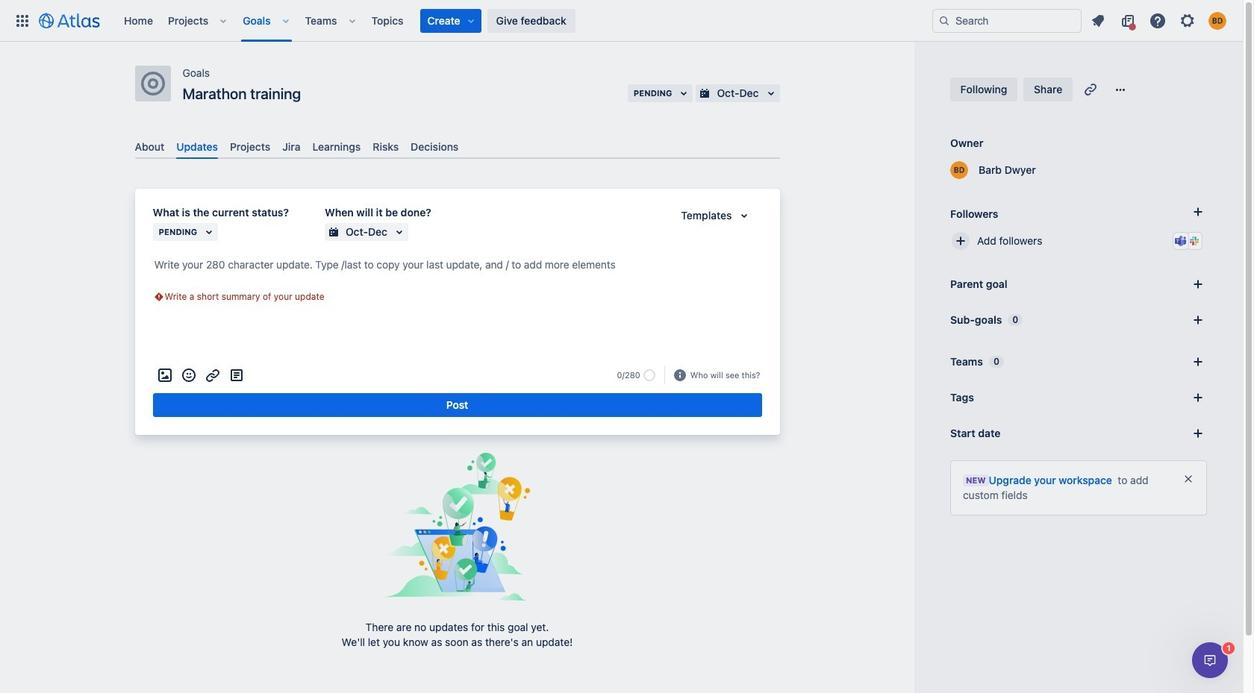 Task type: vqa. For each thing, say whether or not it's contained in the screenshot.
Insert emoji 'icon'
yes



Task type: describe. For each thing, give the bounding box(es) containing it.
Search field
[[933, 9, 1082, 32]]

top element
[[9, 0, 933, 41]]

slack logo showing nan channels are connected to this goal image
[[1189, 235, 1201, 247]]

add a follower image
[[1189, 203, 1207, 221]]

error image
[[153, 291, 165, 303]]

goal icon image
[[141, 72, 165, 96]]



Task type: locate. For each thing, give the bounding box(es) containing it.
Main content area, start typing to enter text. text field
[[153, 256, 762, 279]]

search image
[[939, 15, 950, 27]]

help image
[[1149, 12, 1167, 29]]

banner
[[0, 0, 1243, 42]]

add follower image
[[952, 232, 970, 250]]

msteams logo showing  channels are connected to this goal image
[[1175, 235, 1187, 247]]

insert emoji image
[[180, 367, 197, 385]]

None search field
[[933, 9, 1082, 32]]

insert link image
[[203, 367, 221, 385]]

tab list
[[129, 134, 786, 159]]

close banner image
[[1183, 473, 1195, 485]]

add files, videos, or images image
[[156, 367, 174, 385]]

dialog
[[1192, 643, 1228, 679]]



